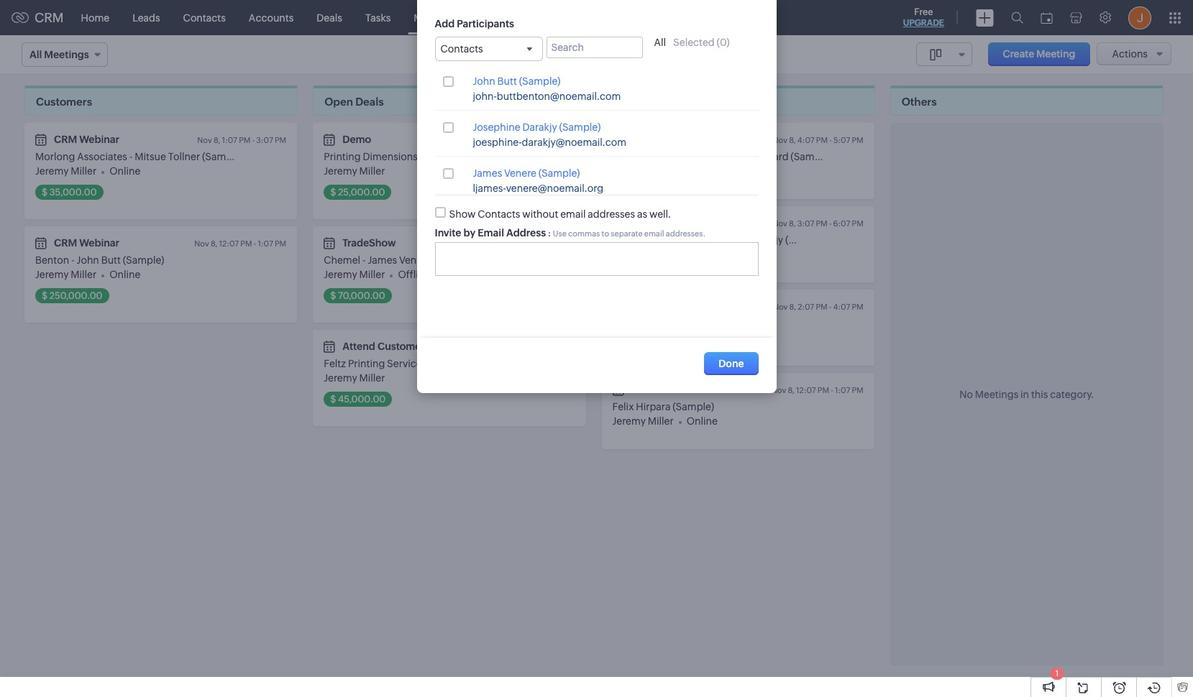 Task type: locate. For each thing, give the bounding box(es) containing it.
webinar up chanay (sample) link
[[631, 217, 672, 229]]

0 vertical spatial 4:07
[[798, 136, 815, 145]]

1 vertical spatial contacts
[[441, 43, 483, 55]]

0 horizontal spatial 2:07
[[509, 136, 526, 145]]

0 vertical spatial contacts
[[183, 12, 226, 23]]

1 horizontal spatial 1:07
[[258, 240, 273, 248]]

nov for donette foller (sample)
[[485, 136, 500, 145]]

email
[[478, 227, 504, 239]]

nov 8
[[554, 240, 575, 248]]

0 vertical spatial john butt (sample) link
[[473, 76, 561, 88]]

$ left "25,000.00" in the top of the page
[[330, 187, 336, 198]]

jeremy down "morlong"
[[35, 165, 69, 177]]

contacts down add participants
[[441, 43, 483, 55]]

leota dilliard (sample) link
[[728, 151, 832, 163]]

jeremy down feltz
[[324, 373, 357, 384]]

0 horizontal spatial 12:07
[[219, 240, 239, 248]]

1 vertical spatial josephine
[[699, 235, 747, 246]]

nov 8,  12:07 pm - 1:07 pm
[[194, 240, 287, 248], [772, 386, 864, 395]]

john butt (sample) link
[[473, 76, 561, 88], [77, 255, 164, 266]]

crm up "morlong"
[[54, 134, 77, 145]]

printing down attend
[[348, 358, 385, 370]]

contacts inside field
[[441, 43, 483, 55]]

12:07
[[219, 240, 239, 248], [796, 386, 816, 395]]

0 vertical spatial 1:07
[[222, 136, 237, 145]]

0 vertical spatial james
[[473, 168, 502, 179]]

james venere (sample) ljames-venere@noemail.org
[[473, 168, 604, 194]]

1 vertical spatial venere
[[399, 255, 432, 266]]

1 horizontal spatial venere
[[504, 168, 537, 179]]

1 vertical spatial crm webinar link
[[54, 237, 120, 249]]

1 vertical spatial deals
[[356, 96, 384, 108]]

free
[[915, 6, 933, 17]]

foller
[[465, 151, 491, 163]]

jeremy inside feltz printing service - jeremy miller
[[324, 373, 357, 384]]

$ for printing dimensions
[[330, 187, 336, 198]]

0 vertical spatial crm webinar link
[[54, 134, 120, 145]]

chanay (sample) - josephine darakjy (sample)
[[613, 235, 827, 246]]

0 vertical spatial josephine
[[473, 122, 521, 133]]

deals left tasks
[[317, 12, 342, 23]]

1 horizontal spatial darakjy
[[749, 235, 784, 246]]

john butt (sample) link up 250,000.00
[[77, 255, 164, 266]]

(sample) inside printing dimensions - donette foller (sample) jeremy miller
[[493, 151, 535, 163]]

(sample)
[[519, 76, 561, 87], [559, 122, 601, 133], [202, 151, 244, 163], [493, 151, 535, 163], [699, 151, 740, 163], [791, 151, 832, 163], [539, 168, 580, 179], [650, 235, 692, 246], [786, 235, 827, 246], [123, 255, 164, 266], [434, 255, 475, 266], [673, 401, 714, 413]]

felix hirpara (sample) link
[[613, 401, 714, 413]]

darakjy down nov 8,  3:07 pm - 6:07 pm
[[749, 235, 784, 246]]

jeremy miller down chemel
[[324, 269, 385, 281]]

felix hirpara (sample)
[[613, 401, 714, 413]]

josephine darakjy (sample) link down nov 8,  3:07 pm - 6:07 pm
[[699, 235, 827, 246]]

james venere (sample) link up offline link
[[368, 255, 475, 266]]

0 vertical spatial nov 8,  12:07 pm - 1:07 pm
[[194, 240, 287, 248]]

printing
[[324, 151, 361, 163], [348, 358, 385, 370]]

0 vertical spatial 2:07
[[509, 136, 526, 145]]

jeremy miller link down benton
[[35, 269, 97, 281]]

0 vertical spatial butt
[[498, 76, 517, 87]]

crm webinar link for associates
[[54, 134, 120, 145]]

jeremy miller link
[[35, 165, 97, 177], [324, 165, 385, 177], [35, 269, 97, 281], [324, 269, 385, 281], [613, 332, 674, 344], [324, 373, 385, 384], [613, 416, 674, 427]]

2 vertical spatial crm webinar
[[631, 384, 697, 396]]

1 horizontal spatial deals
[[356, 96, 384, 108]]

jeremy up $ 25,000.00 link
[[324, 165, 357, 177]]

1 horizontal spatial josephine
[[699, 235, 747, 246]]

25,000.00
[[338, 187, 385, 198]]

0 vertical spatial webinar link
[[631, 134, 672, 145]]

crm webinar link up "felix hirpara (sample)"
[[631, 384, 697, 396]]

jeremy miller up hirpara
[[613, 332, 674, 344]]

1 vertical spatial nov 8,  12:07 pm - 1:07 pm
[[772, 386, 864, 395]]

contacts up email
[[478, 209, 520, 220]]

2 webinar link from the top
[[631, 217, 672, 229]]

venere inside james venere (sample) ljames-venere@noemail.org
[[504, 168, 537, 179]]

jeremy miller for morlong
[[35, 165, 97, 177]]

open deals
[[325, 96, 384, 108]]

0 vertical spatial deals
[[317, 12, 342, 23]]

crm webinar link up benton - john butt (sample)
[[54, 237, 120, 249]]

crm link
[[12, 10, 64, 25]]

joesphine-
[[473, 137, 522, 148]]

darakjy
[[523, 122, 557, 133], [749, 235, 784, 246]]

invite by email address : use commas to separate email addresses.
[[435, 227, 706, 239]]

online link for bottom crm webinar link
[[687, 416, 718, 427]]

email inside the invite by email address : use commas to separate email addresses.
[[644, 230, 664, 238]]

calls
[[480, 12, 503, 23]]

webinar link
[[631, 134, 672, 145], [631, 217, 672, 229]]

webinar up "felix hirpara (sample)"
[[657, 384, 697, 396]]

0 horizontal spatial venere
[[399, 255, 432, 266]]

1 vertical spatial 12:07
[[796, 386, 816, 395]]

1 vertical spatial darakjy
[[749, 235, 784, 246]]

jeremy miller down benton
[[35, 269, 97, 281]]

mitsue tollner (sample) link
[[135, 151, 244, 163]]

0 horizontal spatial 3:07
[[256, 136, 273, 145]]

2 horizontal spatial 1:07
[[835, 386, 851, 395]]

0 horizontal spatial 1:07
[[222, 136, 237, 145]]

1 vertical spatial 1:07
[[258, 240, 273, 248]]

james up ljames- at left
[[473, 168, 502, 179]]

commercial press (sample) link
[[613, 151, 740, 163]]

darakjy up the nov 8,  2:07 pm - 3:07 pm
[[523, 122, 557, 133]]

None button
[[704, 353, 759, 376]]

jeremy miller
[[35, 165, 97, 177], [35, 269, 97, 281], [324, 269, 385, 281], [613, 332, 674, 344], [613, 416, 674, 427]]

webinar link up chanay (sample) link
[[631, 217, 672, 229]]

venere up ljames- at left
[[504, 168, 537, 179]]

printing dimensions - donette foller (sample) jeremy miller
[[324, 151, 535, 177]]

webinar up commercial at top
[[631, 134, 672, 145]]

contacts right leads
[[183, 12, 226, 23]]

$ left '70,000.00'
[[330, 291, 336, 301]]

1 vertical spatial printing
[[348, 358, 385, 370]]

$ 25,000.00
[[330, 187, 385, 198]]

2 vertical spatial 1:07
[[835, 386, 851, 395]]

8, for leota dilliard (sample)
[[789, 136, 796, 145]]

0 horizontal spatial josephine darakjy (sample) link
[[473, 122, 601, 134]]

miller inside printing dimensions - donette foller (sample) jeremy miller
[[359, 165, 385, 177]]

online link for crm webinar link corresponding to -
[[110, 269, 141, 281]]

hirpara
[[636, 401, 671, 413]]

crm webinar up "felix hirpara (sample)"
[[631, 384, 697, 396]]

jeremy miller down "morlong"
[[35, 165, 97, 177]]

as
[[637, 209, 648, 220]]

8
[[570, 240, 575, 248]]

0 vertical spatial email
[[561, 209, 586, 220]]

6:07
[[833, 219, 851, 228]]

1 vertical spatial james
[[368, 255, 397, 266]]

tradeshow link
[[343, 237, 396, 249]]

james down tradeshow
[[368, 255, 397, 266]]

associates
[[77, 151, 127, 163]]

upgrade
[[903, 18, 945, 28]]

crm webinar link up the morlong associates link
[[54, 134, 120, 145]]

benton link
[[35, 255, 69, 266]]

0 vertical spatial venere
[[504, 168, 537, 179]]

morlong associates link
[[35, 151, 127, 163]]

nov 8,  3:07 pm - 6:07 pm
[[773, 219, 864, 228]]

nov
[[197, 136, 212, 145], [485, 136, 500, 145], [773, 136, 788, 145], [773, 219, 788, 228], [194, 240, 209, 248], [554, 240, 569, 248], [773, 303, 788, 312], [772, 386, 786, 395]]

1 horizontal spatial butt
[[498, 76, 517, 87]]

0 horizontal spatial darakjy
[[523, 122, 557, 133]]

josephine darakjy (sample) link
[[473, 122, 601, 134], [699, 235, 827, 246]]

jeremy up felix at bottom right
[[613, 332, 646, 344]]

1 horizontal spatial 3:07
[[545, 136, 562, 145]]

$ 70,000.00 link
[[324, 288, 392, 304]]

1 vertical spatial 2:07
[[798, 303, 815, 312]]

printing down demo
[[324, 151, 361, 163]]

online for bottom crm webinar link
[[687, 416, 718, 427]]

2:07 for 4:07
[[798, 303, 815, 312]]

demo
[[343, 134, 371, 145]]

0 horizontal spatial deals
[[317, 12, 342, 23]]

webinar up benton - john butt (sample)
[[79, 237, 120, 249]]

$ left the 35,000.00
[[42, 187, 48, 198]]

2 vertical spatial crm webinar link
[[631, 384, 697, 396]]

accounts
[[249, 12, 294, 23]]

tradeshow
[[343, 237, 396, 249]]

john up john-
[[473, 76, 496, 87]]

john butt (sample) link up john-
[[473, 76, 561, 88]]

email
[[561, 209, 586, 220], [644, 230, 664, 238]]

john inside john butt (sample) john-buttbenton@noemail.com
[[473, 76, 496, 87]]

invite
[[435, 227, 461, 239]]

donette
[[425, 151, 463, 163]]

deals right open
[[356, 96, 384, 108]]

1 horizontal spatial john butt (sample) link
[[473, 76, 561, 88]]

1 webinar link from the top
[[631, 134, 672, 145]]

webinar link for commercial press (sample)
[[631, 134, 672, 145]]

nov 8,  2:07 pm - 3:07 pm
[[485, 136, 575, 145]]

4:07
[[798, 136, 815, 145], [833, 303, 851, 312]]

email down well. in the right of the page
[[644, 230, 664, 238]]

contacts for contacts link
[[183, 12, 226, 23]]

darakjy@noemail.com
[[522, 137, 627, 148]]

1 horizontal spatial 12:07
[[796, 386, 816, 395]]

miller down feltz printing service link
[[359, 373, 385, 384]]

webinar link for chanay (sample)
[[631, 217, 672, 229]]

jeremy miller link down "morlong"
[[35, 165, 97, 177]]

1 vertical spatial email
[[644, 230, 664, 238]]

contacts for the contacts field
[[441, 43, 483, 55]]

$ left 45,000.00
[[330, 394, 336, 405]]

butt
[[498, 76, 517, 87], [101, 255, 121, 266]]

crm webinar up the morlong associates link
[[54, 134, 120, 145]]

0 horizontal spatial nov 8,  12:07 pm - 1:07 pm
[[194, 240, 287, 248]]

1 vertical spatial john
[[77, 255, 99, 266]]

$ 25,000.00 link
[[324, 185, 392, 200]]

miller
[[71, 165, 97, 177], [359, 165, 385, 177], [71, 269, 97, 281], [359, 269, 385, 281], [648, 332, 674, 344], [359, 373, 385, 384], [648, 416, 674, 427]]

separate
[[611, 230, 643, 238]]

butt up 250,000.00
[[101, 255, 121, 266]]

70,000.00
[[338, 291, 385, 301]]

0 vertical spatial 12:07
[[219, 240, 239, 248]]

miller up '70,000.00'
[[359, 269, 385, 281]]

pm
[[239, 136, 251, 145], [275, 136, 287, 145], [528, 136, 539, 145], [564, 136, 575, 145], [816, 136, 828, 145], [852, 136, 864, 145], [816, 219, 828, 228], [852, 219, 864, 228], [241, 240, 252, 248], [275, 240, 287, 248], [816, 303, 828, 312], [852, 303, 864, 312], [818, 386, 830, 395], [852, 386, 864, 395]]

addresses
[[588, 209, 635, 220]]

josephine right chanay (sample) link
[[699, 235, 747, 246]]

venere up offline
[[399, 255, 432, 266]]

show contacts without email addresses as well.
[[449, 209, 671, 220]]

0 vertical spatial darakjy
[[523, 122, 557, 133]]

1 horizontal spatial nov 8,  12:07 pm - 1:07 pm
[[772, 386, 864, 395]]

webinar up associates
[[79, 134, 120, 145]]

online for crm webinar link corresponding to -
[[110, 269, 141, 281]]

12:07 for crm webinar link corresponding to -
[[219, 240, 239, 248]]

miller down benton - john butt (sample)
[[71, 269, 97, 281]]

0 horizontal spatial email
[[561, 209, 586, 220]]

1 vertical spatial crm webinar
[[54, 237, 120, 249]]

1 vertical spatial butt
[[101, 255, 121, 266]]

(sample) inside james venere (sample) ljames-venere@noemail.org
[[539, 168, 580, 179]]

online link for crm webinar link corresponding to associates
[[110, 165, 141, 177]]

james
[[473, 168, 502, 179], [368, 255, 397, 266]]

- inside feltz printing service - jeremy miller
[[424, 358, 427, 370]]

selected
[[673, 37, 715, 48]]

crm webinar
[[54, 134, 120, 145], [54, 237, 120, 249], [631, 384, 697, 396]]

john right "benton" link
[[77, 255, 99, 266]]

josephine inside "josephine darakjy (sample) joesphine-darakjy@noemail.com"
[[473, 122, 521, 133]]

1 horizontal spatial josephine darakjy (sample) link
[[699, 235, 827, 246]]

morlong
[[35, 151, 75, 163]]

$
[[42, 187, 48, 198], [330, 187, 336, 198], [42, 291, 48, 301], [330, 291, 336, 301], [330, 394, 336, 405]]

feltz printing service - jeremy miller
[[324, 358, 427, 384]]

jeremy miller link up hirpara
[[613, 332, 674, 344]]

0 horizontal spatial john
[[77, 255, 99, 266]]

create meeting
[[1003, 48, 1076, 60]]

1 vertical spatial webinar link
[[631, 217, 672, 229]]

0 horizontal spatial josephine
[[473, 122, 521, 133]]

1 horizontal spatial john
[[473, 76, 496, 87]]

butt down the contacts field
[[498, 76, 517, 87]]

james inside james venere (sample) ljames-venere@noemail.org
[[473, 168, 502, 179]]

webinar for crm webinar link corresponding to associates
[[79, 134, 120, 145]]

crm for crm webinar link corresponding to -
[[54, 237, 77, 249]]

1 horizontal spatial james
[[473, 168, 502, 179]]

josephine up joesphine-
[[473, 122, 521, 133]]

1 horizontal spatial email
[[644, 230, 664, 238]]

1 vertical spatial 4:07
[[833, 303, 851, 312]]

venere
[[504, 168, 537, 179], [399, 255, 432, 266]]

crm webinar up benton - john butt (sample)
[[54, 237, 120, 249]]

1 horizontal spatial 2:07
[[798, 303, 815, 312]]

miller down the morlong associates link
[[71, 165, 97, 177]]

chemel link
[[324, 255, 361, 266]]

$ left 250,000.00
[[42, 291, 48, 301]]

1 vertical spatial josephine darakjy (sample) link
[[699, 235, 827, 246]]

8, for josephine darakjy (sample)
[[789, 219, 796, 228]]

$ 250,000.00 link
[[35, 288, 109, 304]]

leota
[[728, 151, 754, 163]]

email up the invite by email address : use commas to separate email addresses.
[[561, 209, 586, 220]]

0 vertical spatial crm webinar
[[54, 134, 120, 145]]

participants
[[457, 18, 514, 29]]

others
[[902, 96, 937, 108]]

0 horizontal spatial john butt (sample) link
[[77, 255, 164, 266]]

contacts link
[[172, 0, 237, 35]]

josephine darakjy (sample) link up the nov 8,  2:07 pm - 3:07 pm
[[473, 122, 601, 134]]

crm up hirpara
[[631, 384, 654, 396]]

crm up benton
[[54, 237, 77, 249]]

webinar link up commercial at top
[[631, 134, 672, 145]]

Contacts field
[[435, 37, 543, 61]]

3:07 for open deals
[[545, 136, 562, 145]]

jeremy miller link down chemel
[[324, 269, 385, 281]]

nov for james venere (sample)
[[554, 240, 569, 248]]

nov for leota dilliard (sample)
[[773, 136, 788, 145]]

miller down printing dimensions link
[[359, 165, 385, 177]]

0 vertical spatial john
[[473, 76, 496, 87]]

james venere (sample) link up venere@noemail.org
[[473, 168, 580, 180]]

commas
[[568, 230, 600, 238]]

all
[[654, 37, 666, 48]]

0 vertical spatial printing
[[324, 151, 361, 163]]

3:07 for customers
[[256, 136, 273, 145]]



Task type: describe. For each thing, give the bounding box(es) containing it.
nov 8,  1:07 pm - 3:07 pm
[[197, 136, 287, 145]]

attend customer conference link
[[343, 341, 482, 353]]

deals link
[[305, 0, 354, 35]]

felix
[[613, 401, 634, 413]]

crm for bottom crm webinar link
[[631, 384, 654, 396]]

miller inside feltz printing service - jeremy miller
[[359, 373, 385, 384]]

nov 8,  4:07 pm - 5:07 pm
[[773, 136, 864, 145]]

45,000.00
[[338, 394, 386, 405]]

0
[[720, 37, 727, 48]]

1:07 for crm webinar link corresponding to -
[[258, 240, 273, 248]]

webinar for bottom crm webinar link
[[657, 384, 697, 396]]

nov for mitsue tollner (sample)
[[197, 136, 212, 145]]

0 horizontal spatial butt
[[101, 255, 121, 266]]

add participants
[[435, 18, 514, 29]]

attend customer conference
[[343, 341, 482, 353]]

chanay
[[613, 235, 648, 246]]

0 horizontal spatial james
[[368, 255, 397, 266]]

$ for chemel
[[330, 291, 336, 301]]

- leota dilliard (sample)
[[723, 151, 832, 163]]

meeting
[[1037, 48, 1076, 60]]

leads/contacts
[[613, 96, 695, 108]]

jeremy miller link down hirpara
[[613, 416, 674, 427]]

chemel - james venere (sample)
[[324, 255, 475, 266]]

mitsue
[[135, 151, 166, 163]]

printing inside feltz printing service - jeremy miller
[[348, 358, 385, 370]]

$ 45,000.00
[[330, 394, 386, 405]]

jeremy down felix at bottom right
[[613, 416, 646, 427]]

crm left home
[[35, 10, 64, 25]]

tollner
[[168, 151, 200, 163]]

address
[[506, 227, 546, 239]]

$ for feltz printing service
[[330, 394, 336, 405]]

1 vertical spatial john butt (sample) link
[[77, 255, 164, 266]]

jeremy miller link up $ 25,000.00
[[324, 165, 385, 177]]

(sample) inside john butt (sample) john-buttbenton@noemail.com
[[519, 76, 561, 87]]

webinar for crm webinar link corresponding to -
[[79, 237, 120, 249]]

$ 35,000.00
[[42, 187, 97, 198]]

0 vertical spatial james venere (sample) link
[[473, 168, 580, 180]]

$ 70,000.00
[[330, 291, 385, 301]]

all selected ( 0 )
[[654, 37, 730, 48]]

$ 250,000.00
[[42, 291, 103, 301]]

:
[[548, 228, 551, 239]]

attend
[[343, 341, 375, 353]]

1 horizontal spatial 4:07
[[833, 303, 851, 312]]

12:07 for bottom crm webinar link
[[796, 386, 816, 395]]

press
[[672, 151, 697, 163]]

0 vertical spatial josephine darakjy (sample) link
[[473, 122, 601, 134]]

open
[[325, 96, 353, 108]]

printing inside printing dimensions - donette foller (sample) jeremy miller
[[324, 151, 361, 163]]

customer
[[378, 341, 425, 353]]

nov 8,  12:07 pm - 1:07 pm for crm webinar link corresponding to -
[[194, 240, 287, 248]]

well.
[[650, 209, 671, 220]]

8, for mitsue tollner (sample)
[[214, 136, 220, 145]]

crm webinar for associates
[[54, 134, 120, 145]]

8, for donette foller (sample)
[[501, 136, 508, 145]]

$ for morlong associates
[[42, 187, 48, 198]]

jeremy down benton
[[35, 269, 69, 281]]

1:07 for bottom crm webinar link
[[835, 386, 851, 395]]

tasks link
[[354, 0, 402, 35]]

chemel
[[324, 255, 361, 266]]

create meeting button
[[989, 42, 1090, 66]]

printing dimensions link
[[324, 151, 418, 163]]

morlong associates - mitsue tollner (sample)
[[35, 151, 244, 163]]

john butt (sample) john-buttbenton@noemail.com
[[473, 76, 621, 102]]

jeremy miller for benton
[[35, 269, 97, 281]]

1
[[1056, 670, 1059, 678]]

home link
[[69, 0, 121, 35]]

use
[[553, 230, 567, 238]]

donette foller (sample) link
[[425, 151, 535, 163]]

darakjy inside "josephine darakjy (sample) joesphine-darakjy@noemail.com"
[[523, 122, 557, 133]]

jeremy miller down hirpara
[[613, 416, 674, 427]]

offline
[[398, 269, 430, 281]]

josephine darakjy (sample) joesphine-darakjy@noemail.com
[[473, 122, 627, 148]]

addresses.
[[666, 230, 706, 238]]

)
[[727, 37, 730, 48]]

meetings link
[[402, 0, 469, 35]]

customers
[[36, 96, 92, 108]]

leads
[[132, 12, 160, 23]]

2 vertical spatial contacts
[[478, 209, 520, 220]]

0 horizontal spatial 4:07
[[798, 136, 815, 145]]

without
[[523, 209, 559, 220]]

dilliard
[[756, 151, 789, 163]]

nov for john butt (sample)
[[194, 240, 209, 248]]

2 horizontal spatial 3:07
[[798, 219, 815, 228]]

Search text field
[[546, 37, 643, 58]]

chanay (sample) link
[[613, 235, 692, 246]]

jeremy inside printing dimensions - donette foller (sample) jeremy miller
[[324, 165, 357, 177]]

john-
[[473, 91, 497, 102]]

by
[[464, 227, 476, 239]]

free upgrade
[[903, 6, 945, 28]]

online for crm webinar link corresponding to associates
[[110, 165, 141, 177]]

nov for josephine darakjy (sample)
[[773, 219, 788, 228]]

ljames-
[[473, 183, 506, 194]]

miller up felix hirpara (sample) link
[[648, 332, 674, 344]]

crm webinar link for -
[[54, 237, 120, 249]]

home
[[81, 12, 109, 23]]

buttbenton@noemail.com
[[497, 91, 621, 102]]

offline link
[[398, 269, 430, 281]]

$ 45,000.00 link
[[324, 392, 392, 407]]

35,000.00
[[49, 187, 97, 198]]

$ for benton
[[42, 291, 48, 301]]

- inside printing dimensions - donette foller (sample) jeremy miller
[[420, 151, 423, 163]]

5:07
[[834, 136, 851, 145]]

jeremy miller for chemel
[[324, 269, 385, 281]]

miller down "felix hirpara (sample)"
[[648, 416, 674, 427]]

jeremy miller link up the "$ 45,000.00" link
[[324, 373, 385, 384]]

crm for crm webinar link corresponding to associates
[[54, 134, 77, 145]]

nov 8,  12:07 pm - 1:07 pm for bottom crm webinar link
[[772, 386, 864, 395]]

calls link
[[469, 0, 515, 35]]

actions
[[1113, 48, 1148, 60]]

2:07 for 3:07
[[509, 136, 526, 145]]

benton - john butt (sample)
[[35, 255, 164, 266]]

commercial
[[613, 151, 670, 163]]

butt inside john butt (sample) john-buttbenton@noemail.com
[[498, 76, 517, 87]]

venere@noemail.org
[[506, 183, 604, 194]]

1 vertical spatial james venere (sample) link
[[368, 255, 475, 266]]

demo link
[[343, 134, 371, 145]]

8, for john butt (sample)
[[211, 240, 218, 248]]

benton
[[35, 255, 69, 266]]

leads link
[[121, 0, 172, 35]]

crm webinar for -
[[54, 237, 120, 249]]

(
[[717, 37, 720, 48]]

jeremy down chemel
[[324, 269, 357, 281]]

(sample) inside "josephine darakjy (sample) joesphine-darakjy@noemail.com"
[[559, 122, 601, 133]]



Task type: vqa. For each thing, say whether or not it's contained in the screenshot.


